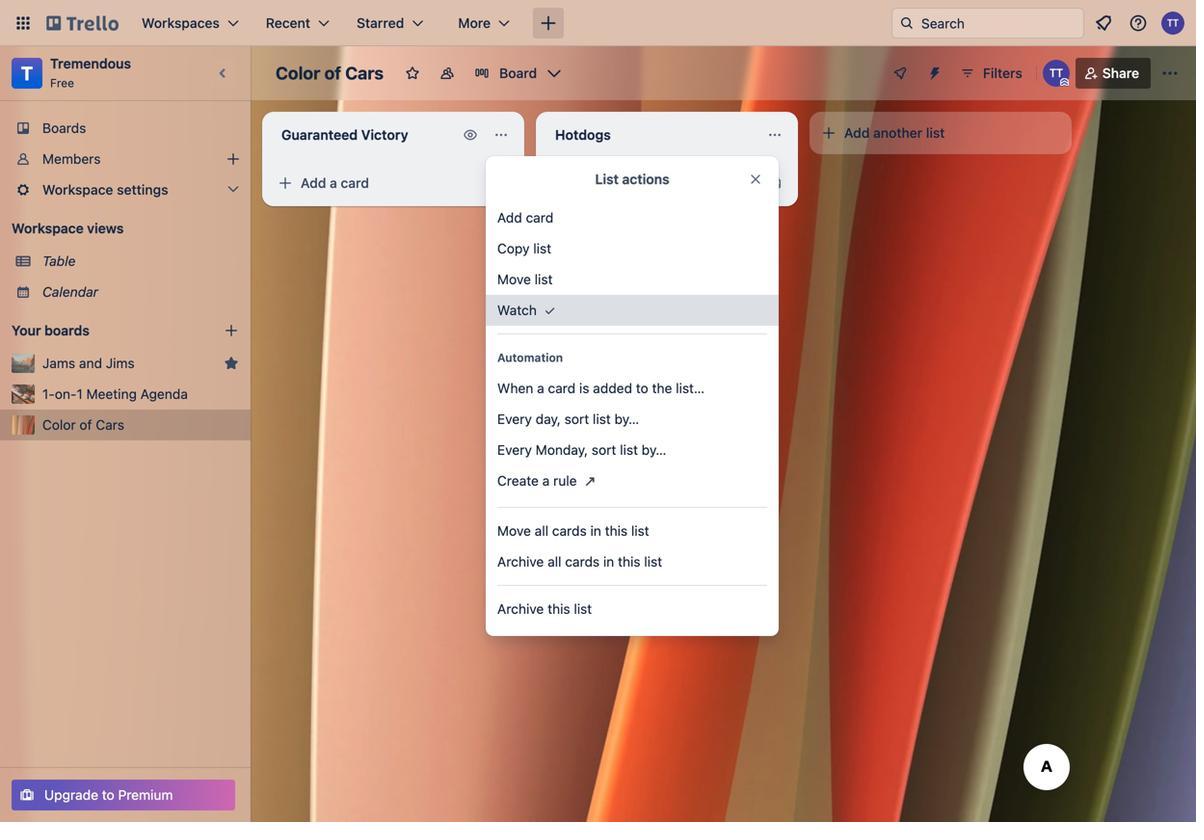 Task type: locate. For each thing, give the bounding box(es) containing it.
in down the move all cards in this list "link"
[[604, 554, 615, 570]]

2 move from the top
[[498, 523, 531, 539]]

table link
[[42, 252, 239, 271]]

all
[[535, 523, 549, 539], [548, 554, 562, 570]]

1 vertical spatial to
[[102, 787, 115, 803]]

starred
[[357, 15, 404, 31]]

the
[[652, 380, 673, 396]]

list down the archive all cards in this list
[[574, 601, 592, 617]]

1 vertical spatial move
[[498, 523, 531, 539]]

all down move all cards in this list
[[548, 554, 562, 570]]

by… down when a card is added to the list… link
[[615, 411, 640, 427]]

cards down move all cards in this list
[[565, 554, 600, 570]]

when
[[498, 380, 534, 396]]

cards up the archive all cards in this list
[[552, 523, 587, 539]]

create a rule link
[[486, 466, 779, 500]]

list down the move all cards in this list "link"
[[645, 554, 663, 570]]

list up the sm icon
[[535, 271, 553, 287]]

1 horizontal spatial sort
[[592, 442, 617, 458]]

0 horizontal spatial add a card
[[301, 175, 369, 191]]

1 horizontal spatial by…
[[642, 442, 667, 458]]

0 vertical spatial by…
[[615, 411, 640, 427]]

when a card is added to the list…
[[498, 380, 705, 396]]

color inside board name text field
[[276, 63, 321, 83]]

list right copy
[[534, 241, 552, 257]]

workspaces button
[[130, 8, 251, 39]]

0 vertical spatial archive
[[498, 554, 544, 570]]

create from template… image
[[768, 176, 783, 191]]

cars
[[345, 63, 384, 83], [96, 417, 124, 433]]

list up the archive all cards in this list link
[[632, 523, 650, 539]]

1-on-1 meeting agenda
[[42, 386, 188, 402]]

of inside board name text field
[[325, 63, 341, 83]]

2 every from the top
[[498, 442, 532, 458]]

cars inside board name text field
[[345, 63, 384, 83]]

meeting
[[86, 386, 137, 402]]

0 vertical spatial cards
[[552, 523, 587, 539]]

filters button
[[955, 58, 1029, 89]]

0 horizontal spatial color
[[42, 417, 76, 433]]

filters
[[984, 65, 1023, 81]]

open information menu image
[[1129, 14, 1149, 33]]

a
[[330, 175, 337, 191], [604, 175, 611, 191], [537, 380, 545, 396], [543, 473, 550, 489]]

archive all cards in this list link
[[486, 547, 779, 578]]

1 vertical spatial every
[[498, 442, 532, 458]]

1 horizontal spatial color of cars
[[276, 63, 384, 83]]

starred icon image
[[224, 356, 239, 371]]

0 vertical spatial color
[[276, 63, 321, 83]]

1 vertical spatial cards
[[565, 554, 600, 570]]

copy list
[[498, 241, 552, 257]]

is
[[580, 380, 590, 396]]

by… down every day, sort list by… link
[[642, 442, 667, 458]]

1 vertical spatial color
[[42, 417, 76, 433]]

add left another
[[845, 125, 870, 141]]

color down the on-
[[42, 417, 76, 433]]

a left actions
[[604, 175, 611, 191]]

1 horizontal spatial add a card button
[[544, 168, 756, 199]]

cards
[[552, 523, 587, 539], [565, 554, 600, 570]]

to left the
[[636, 380, 649, 396]]

move down create
[[498, 523, 531, 539]]

on-
[[55, 386, 77, 402]]

every up create
[[498, 442, 532, 458]]

1 vertical spatial in
[[604, 554, 615, 570]]

1 horizontal spatial add a card
[[575, 175, 643, 191]]

0 horizontal spatial color of cars
[[42, 417, 124, 433]]

workspace navigation collapse icon image
[[210, 60, 237, 87]]

terry turtle (terryturtle) image
[[1043, 60, 1070, 87]]

this down the archive all cards in this list
[[548, 601, 571, 617]]

1-
[[42, 386, 55, 402]]

0 horizontal spatial cars
[[96, 417, 124, 433]]

this up the archive all cards in this list link
[[605, 523, 628, 539]]

archive up archive this list
[[498, 554, 544, 570]]

card up 'add card' link
[[615, 175, 643, 191]]

settings
[[117, 182, 168, 198]]

by…
[[615, 411, 640, 427], [642, 442, 667, 458]]

1 vertical spatial sort
[[592, 442, 617, 458]]

of
[[325, 63, 341, 83], [80, 417, 92, 433]]

sort right day,
[[565, 411, 589, 427]]

0 horizontal spatial sort
[[565, 411, 589, 427]]

color of cars down 1
[[42, 417, 124, 433]]

workspace settings button
[[0, 175, 251, 205]]

list…
[[676, 380, 705, 396]]

this down the move all cards in this list "link"
[[618, 554, 641, 570]]

add a card button up 'add card' link
[[544, 168, 756, 199]]

calendar
[[42, 284, 98, 300]]

and
[[79, 355, 102, 371]]

cards for archive
[[565, 554, 600, 570]]

all up the archive all cards in this list
[[535, 523, 549, 539]]

add up copy
[[498, 210, 522, 226]]

upgrade
[[44, 787, 98, 803]]

move for move all cards in this list
[[498, 523, 531, 539]]

1 archive from the top
[[498, 554, 544, 570]]

in up the archive all cards in this list
[[591, 523, 602, 539]]

to right "upgrade"
[[102, 787, 115, 803]]

workspace inside workspace settings popup button
[[42, 182, 113, 198]]

archive all cards in this list
[[498, 554, 663, 570]]

0 vertical spatial color of cars
[[276, 63, 384, 83]]

move inside "link"
[[498, 523, 531, 539]]

agenda
[[141, 386, 188, 402]]

0 vertical spatial of
[[325, 63, 341, 83]]

archive inside "link"
[[498, 601, 544, 617]]

0 vertical spatial all
[[535, 523, 549, 539]]

list down when a card is added to the list…
[[593, 411, 611, 427]]

0 vertical spatial to
[[636, 380, 649, 396]]

0 vertical spatial workspace
[[42, 182, 113, 198]]

list inside every day, sort list by… link
[[593, 411, 611, 427]]

0 horizontal spatial by…
[[615, 411, 640, 427]]

color of cars
[[276, 63, 384, 83], [42, 417, 124, 433]]

color of cars link
[[42, 416, 239, 435]]

boards link
[[0, 113, 251, 144]]

1 horizontal spatial color
[[276, 63, 321, 83]]

every
[[498, 411, 532, 427], [498, 442, 532, 458]]

color
[[276, 63, 321, 83], [42, 417, 76, 433]]

move down copy
[[498, 271, 531, 287]]

color down recent dropdown button
[[276, 63, 321, 83]]

2 vertical spatial this
[[548, 601, 571, 617]]

1 vertical spatial this
[[618, 554, 641, 570]]

every for every monday, sort list by…
[[498, 442, 532, 458]]

share
[[1103, 65, 1140, 81]]

a right when
[[537, 380, 545, 396]]

0 vertical spatial cars
[[345, 63, 384, 83]]

move for move list
[[498, 271, 531, 287]]

0 vertical spatial move
[[498, 271, 531, 287]]

2 archive from the top
[[498, 601, 544, 617]]

add another list
[[845, 125, 946, 141]]

all inside "link"
[[535, 523, 549, 539]]

1 vertical spatial of
[[80, 417, 92, 433]]

cards for move
[[552, 523, 587, 539]]

to
[[636, 380, 649, 396], [102, 787, 115, 803]]

list inside the archive all cards in this list link
[[645, 554, 663, 570]]

this inside "link"
[[548, 601, 571, 617]]

list right another
[[927, 125, 946, 141]]

0 vertical spatial this
[[605, 523, 628, 539]]

this member is an admin of this board. image
[[1061, 78, 1069, 87]]

sort down every day, sort list by… link
[[592, 442, 617, 458]]

1 vertical spatial all
[[548, 554, 562, 570]]

recent button
[[254, 8, 341, 39]]

every down when
[[498, 411, 532, 427]]

move all cards in this list link
[[486, 516, 779, 547]]

in inside "link"
[[591, 523, 602, 539]]

0 vertical spatial sort
[[565, 411, 589, 427]]

free
[[50, 76, 74, 90]]

workspace up the table
[[12, 220, 84, 236]]

add a card down guaranteed victory
[[301, 175, 369, 191]]

color of cars down recent dropdown button
[[276, 63, 384, 83]]

1 horizontal spatial to
[[636, 380, 649, 396]]

every inside every day, sort list by… link
[[498, 411, 532, 427]]

archive down the archive all cards in this list
[[498, 601, 544, 617]]

show menu image
[[1161, 64, 1180, 83]]

add a card up 'add card' link
[[575, 175, 643, 191]]

list
[[927, 125, 946, 141], [534, 241, 552, 257], [535, 271, 553, 287], [593, 411, 611, 427], [620, 442, 638, 458], [632, 523, 650, 539], [645, 554, 663, 570], [574, 601, 592, 617]]

this
[[605, 523, 628, 539], [618, 554, 641, 570], [548, 601, 571, 617]]

every monday, sort list by…
[[498, 442, 667, 458]]

0 horizontal spatial to
[[102, 787, 115, 803]]

tremendous free
[[50, 55, 131, 90]]

workspace down members at the left of the page
[[42, 182, 113, 198]]

1 vertical spatial workspace
[[12, 220, 84, 236]]

create board or workspace image
[[539, 14, 558, 33]]

card up copy list
[[526, 210, 554, 226]]

1 horizontal spatial cars
[[345, 63, 384, 83]]

cars down meeting
[[96, 417, 124, 433]]

list down every day, sort list by… link
[[620, 442, 638, 458]]

0 horizontal spatial in
[[591, 523, 602, 539]]

0 horizontal spatial add a card button
[[270, 168, 482, 199]]

add board image
[[224, 323, 239, 339]]

2 add a card from the left
[[575, 175, 643, 191]]

1 move from the top
[[498, 271, 531, 287]]

all for archive
[[548, 554, 562, 570]]

Hotdogs text field
[[544, 120, 756, 150]]

1 every from the top
[[498, 411, 532, 427]]

in
[[591, 523, 602, 539], [604, 554, 615, 570]]

boards
[[42, 120, 86, 136]]

cards inside "link"
[[552, 523, 587, 539]]

add card
[[498, 210, 554, 226]]

cars left star or unstar board icon
[[345, 63, 384, 83]]

tremendous
[[50, 55, 131, 71]]

1 vertical spatial archive
[[498, 601, 544, 617]]

of down 1
[[80, 417, 92, 433]]

automation
[[498, 351, 563, 365]]

sort
[[565, 411, 589, 427], [592, 442, 617, 458]]

boards
[[44, 323, 90, 339]]

jams and jims link
[[42, 354, 216, 373]]

1 horizontal spatial in
[[604, 554, 615, 570]]

back to home image
[[46, 8, 119, 39]]

card
[[341, 175, 369, 191], [615, 175, 643, 191], [526, 210, 554, 226], [548, 380, 576, 396]]

1 vertical spatial cars
[[96, 417, 124, 433]]

0 vertical spatial in
[[591, 523, 602, 539]]

of down recent dropdown button
[[325, 63, 341, 83]]

move list link
[[486, 264, 779, 295]]

add a card button down victory at the left
[[270, 168, 482, 199]]

1 vertical spatial by…
[[642, 442, 667, 458]]

table
[[42, 253, 76, 269]]

this inside "link"
[[605, 523, 628, 539]]

add
[[845, 125, 870, 141], [301, 175, 326, 191], [575, 175, 600, 191], [498, 210, 522, 226]]

0 vertical spatial every
[[498, 411, 532, 427]]

1 horizontal spatial of
[[325, 63, 341, 83]]

a down guaranteed victory
[[330, 175, 337, 191]]



Task type: vqa. For each thing, say whether or not it's contained in the screenshot.
the rightmost "Terry Turtle (Terryturtle)" image
yes



Task type: describe. For each thing, give the bounding box(es) containing it.
sort for day,
[[565, 411, 589, 427]]

1 add a card button from the left
[[270, 168, 482, 199]]

sm image
[[541, 301, 560, 320]]

another
[[874, 125, 923, 141]]

more
[[458, 15, 491, 31]]

every day, sort list by… link
[[486, 404, 779, 435]]

archive for archive all cards in this list
[[498, 554, 544, 570]]

move list
[[498, 271, 553, 287]]

copy list link
[[486, 233, 779, 264]]

views
[[87, 220, 124, 236]]

workspace views
[[12, 220, 124, 236]]

jams
[[42, 355, 75, 371]]

by… for every monday, sort list by…
[[642, 442, 667, 458]]

your boards with 3 items element
[[12, 319, 195, 342]]

in for archive all cards in this list
[[604, 554, 615, 570]]

1-on-1 meeting agenda link
[[42, 385, 239, 404]]

terry turtle (terryturtle) image
[[1162, 12, 1185, 35]]

share button
[[1076, 58, 1152, 89]]

sort for monday,
[[592, 442, 617, 458]]

watch
[[498, 302, 541, 318]]

0 notifications image
[[1093, 12, 1116, 35]]

card left is
[[548, 380, 576, 396]]

power ups image
[[893, 66, 908, 81]]

guaranteed
[[282, 127, 358, 143]]

guaranteed victory
[[282, 127, 409, 143]]

this for move all cards in this list
[[605, 523, 628, 539]]

workspaces
[[142, 15, 220, 31]]

this for archive all cards in this list
[[618, 554, 641, 570]]

a left rule
[[543, 473, 550, 489]]

t link
[[12, 58, 42, 89]]

add down hotdogs
[[575, 175, 600, 191]]

jams and jims
[[42, 355, 135, 371]]

create
[[498, 473, 539, 489]]

upgrade to premium link
[[12, 780, 235, 811]]

archive for archive this list
[[498, 601, 544, 617]]

when a card is added to the list… link
[[486, 373, 779, 404]]

board button
[[467, 58, 570, 89]]

Guaranteed Victory text field
[[270, 120, 455, 150]]

list
[[595, 171, 619, 187]]

your
[[12, 323, 41, 339]]

workspace for workspace settings
[[42, 182, 113, 198]]

workspace for workspace views
[[12, 220, 84, 236]]

0 horizontal spatial of
[[80, 417, 92, 433]]

your boards
[[12, 323, 90, 339]]

members link
[[0, 144, 251, 175]]

by… for every day, sort list by…
[[615, 411, 640, 427]]

star or unstar board image
[[405, 66, 421, 81]]

actions
[[622, 171, 670, 187]]

all for move
[[535, 523, 549, 539]]

members
[[42, 151, 101, 167]]

add card link
[[486, 203, 779, 233]]

list inside copy list link
[[534, 241, 552, 257]]

list inside the every monday, sort list by… link
[[620, 442, 638, 458]]

every for every day, sort list by…
[[498, 411, 532, 427]]

list inside move list link
[[535, 271, 553, 287]]

upgrade to premium
[[44, 787, 173, 803]]

copy
[[498, 241, 530, 257]]

archive this list link
[[486, 594, 779, 625]]

Search field
[[915, 9, 1084, 38]]

card down guaranteed victory text box
[[341, 175, 369, 191]]

more button
[[447, 8, 522, 39]]

monday,
[[536, 442, 588, 458]]

primary element
[[0, 0, 1197, 46]]

archive this list
[[498, 601, 592, 617]]

tremendous link
[[50, 55, 131, 71]]

automation image
[[920, 58, 947, 85]]

color of cars inside board name text field
[[276, 63, 384, 83]]

every day, sort list by…
[[498, 411, 640, 427]]

1 vertical spatial color of cars
[[42, 417, 124, 433]]

Board name text field
[[266, 58, 394, 89]]

jims
[[106, 355, 135, 371]]

board
[[500, 65, 537, 81]]

list inside add another list button
[[927, 125, 946, 141]]

add down guaranteed
[[301, 175, 326, 191]]

1
[[77, 386, 83, 402]]

every monday, sort list by… link
[[486, 435, 779, 466]]

hotdogs
[[556, 127, 611, 143]]

starred button
[[345, 8, 435, 39]]

add another list button
[[810, 112, 1072, 154]]

added
[[593, 380, 633, 396]]

workspace settings
[[42, 182, 168, 198]]

list inside archive this list "link"
[[574, 601, 592, 617]]

list inside the move all cards in this list "link"
[[632, 523, 650, 539]]

workspace visible image
[[440, 66, 455, 81]]

1 add a card from the left
[[301, 175, 369, 191]]

2 add a card button from the left
[[544, 168, 756, 199]]

t
[[21, 62, 33, 84]]

create a rule
[[498, 473, 577, 489]]

day,
[[536, 411, 561, 427]]

list actions
[[595, 171, 670, 187]]

in for move all cards in this list
[[591, 523, 602, 539]]

watch link
[[486, 295, 779, 326]]

move all cards in this list
[[498, 523, 650, 539]]

rule
[[554, 473, 577, 489]]

search image
[[900, 15, 915, 31]]

recent
[[266, 15, 311, 31]]

calendar link
[[42, 283, 239, 302]]

premium
[[118, 787, 173, 803]]

victory
[[361, 127, 409, 143]]



